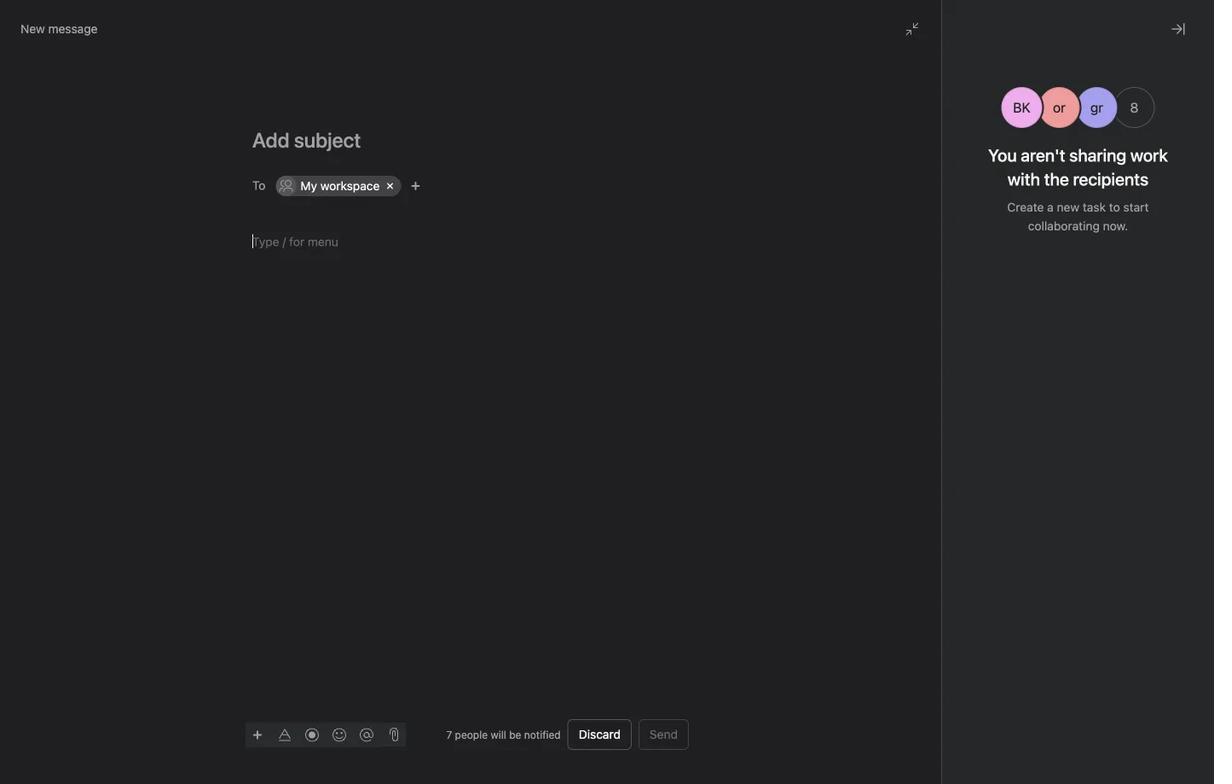 Task type: describe. For each thing, give the bounding box(es) containing it.
with
[[1008, 169, 1041, 189]]

my
[[301, 179, 317, 193]]

task
[[1083, 200, 1107, 214]]

new message
[[20, 22, 98, 36]]

collaborating
[[1029, 219, 1100, 233]]

create a new task to start collaborating now.
[[1008, 200, 1150, 233]]

formatting image
[[278, 728, 292, 742]]

will
[[491, 729, 507, 740]]

a
[[1048, 200, 1054, 214]]

create
[[1008, 200, 1045, 214]]

24
[[890, 20, 903, 32]]

gr
[[1091, 99, 1104, 116]]

be
[[509, 729, 522, 740]]

free trial 24 days left
[[890, 9, 947, 32]]

days
[[906, 20, 928, 32]]

discard
[[579, 727, 621, 741]]

8
[[1131, 99, 1139, 116]]

close image
[[1172, 22, 1186, 36]]

to
[[253, 178, 266, 192]]

the recipients
[[1045, 169, 1149, 189]]

at mention image
[[360, 728, 374, 742]]

minimize image
[[906, 22, 920, 36]]

start
[[1124, 200, 1150, 214]]

discard button
[[568, 719, 632, 750]]

send
[[650, 727, 678, 741]]

new
[[1058, 200, 1080, 214]]

bk
[[1014, 99, 1031, 116]]

my workspace row
[[276, 174, 686, 200]]

7
[[447, 729, 452, 740]]



Task type: locate. For each thing, give the bounding box(es) containing it.
aren't
[[1021, 145, 1066, 165]]

people
[[455, 729, 488, 740]]

workspace
[[321, 179, 380, 193]]

message
[[48, 22, 98, 36]]

free
[[904, 9, 926, 20]]

trial
[[929, 9, 947, 20]]

send button
[[639, 719, 689, 750]]

now.
[[1104, 219, 1129, 233]]

toolbar
[[246, 722, 382, 747]]

sharing
[[1070, 145, 1127, 165]]

left
[[931, 20, 947, 32]]

insert an object image
[[253, 730, 263, 740]]

work
[[1131, 145, 1169, 165]]

7 people will be notified
[[447, 729, 561, 740]]

you
[[989, 145, 1018, 165]]

you aren't sharing work with the recipients
[[989, 145, 1169, 189]]

my workspace
[[301, 179, 380, 193]]

new
[[20, 22, 45, 36]]

record a video image
[[305, 728, 319, 742]]

emoji image
[[333, 728, 346, 742]]

add another team, project, or person image
[[411, 181, 421, 191]]

Add subject text field
[[232, 126, 710, 154]]

my workspace cell
[[276, 176, 401, 196]]

to
[[1110, 200, 1121, 214]]

notified
[[524, 729, 561, 740]]

list box
[[406, 7, 816, 34]]

or
[[1054, 99, 1066, 116]]



Task type: vqa. For each thing, say whether or not it's contained in the screenshot.
create dropdown button
no



